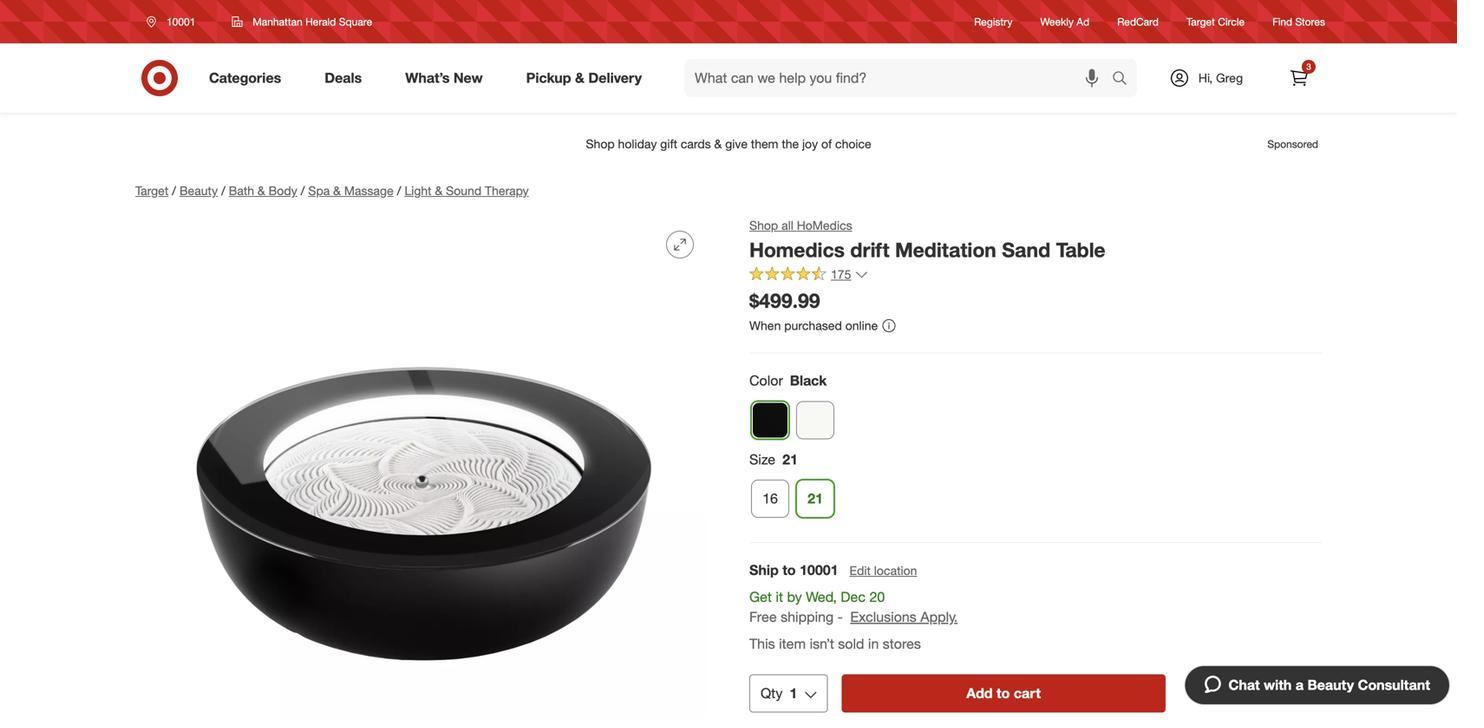 Task type: vqa. For each thing, say whether or not it's contained in the screenshot.
Our
no



Task type: locate. For each thing, give the bounding box(es) containing it.
find stores
[[1273, 15, 1325, 28]]

by
[[787, 589, 802, 606]]

What can we help you find? suggestions appear below search field
[[684, 59, 1116, 97]]

weekly ad
[[1040, 15, 1090, 28]]

consultant
[[1358, 677, 1430, 693]]

search button
[[1104, 59, 1146, 101]]

categories
[[209, 69, 281, 86]]

get it by wed, dec 20 free shipping - exclusions apply.
[[749, 589, 958, 625]]

to right add
[[997, 685, 1010, 702]]

apply.
[[920, 608, 958, 625]]

1 horizontal spatial to
[[997, 685, 1010, 702]]

1 vertical spatial target
[[135, 183, 169, 198]]

redcard
[[1117, 15, 1159, 28]]

location
[[874, 563, 917, 578]]

1 horizontal spatial target
[[1187, 15, 1215, 28]]

2 / from the left
[[221, 183, 225, 198]]

spa & massage link
[[308, 183, 394, 198]]

light & sound therapy link
[[405, 183, 529, 198]]

0 vertical spatial to
[[783, 562, 796, 579]]

dec
[[841, 589, 866, 606]]

sand
[[1002, 238, 1051, 262]]

21 right 16
[[808, 490, 823, 507]]

target left circle at right
[[1187, 15, 1215, 28]]

group containing size
[[748, 450, 1322, 525]]

to
[[783, 562, 796, 579], [997, 685, 1010, 702]]

group
[[748, 450, 1322, 525]]

0 vertical spatial target
[[1187, 15, 1215, 28]]

black image
[[752, 402, 788, 438]]

target / beauty / bath & body / spa & massage / light & sound therapy
[[135, 183, 529, 198]]

qty
[[761, 685, 783, 702]]

weekly ad link
[[1040, 14, 1090, 29]]

drift
[[850, 238, 890, 262]]

isn't
[[810, 635, 834, 652]]

21
[[782, 451, 798, 468], [808, 490, 823, 507]]

10001
[[167, 15, 195, 28], [800, 562, 838, 579]]

& right bath
[[258, 183, 265, 198]]

/ left light
[[397, 183, 401, 198]]

target circle link
[[1187, 14, 1245, 29]]

1 vertical spatial beauty
[[1308, 677, 1354, 693]]

0 horizontal spatial 21
[[782, 451, 798, 468]]

target
[[1187, 15, 1215, 28], [135, 183, 169, 198]]

find stores link
[[1273, 14, 1325, 29]]

registry link
[[974, 14, 1013, 29]]

redcard link
[[1117, 14, 1159, 29]]

21 right the size
[[782, 451, 798, 468]]

spa
[[308, 183, 330, 198]]

/ left bath
[[221, 183, 225, 198]]

manhattan
[[253, 15, 302, 28]]

body
[[269, 183, 297, 198]]

beauty
[[179, 183, 218, 198], [1308, 677, 1354, 693]]

table
[[1056, 238, 1106, 262]]

1 horizontal spatial 21
[[808, 490, 823, 507]]

meditation
[[895, 238, 996, 262]]

target left beauty link
[[135, 183, 169, 198]]

0 horizontal spatial 10001
[[167, 15, 195, 28]]

20
[[869, 589, 885, 606]]

to for add
[[997, 685, 1010, 702]]

shop
[[749, 218, 778, 233]]

with
[[1264, 677, 1292, 693]]

search
[[1104, 71, 1146, 88]]

10001 button
[[135, 6, 214, 37]]

1 horizontal spatial beauty
[[1308, 677, 1354, 693]]

/ left spa
[[301, 183, 305, 198]]

ship to 10001
[[749, 562, 838, 579]]

& inside pickup & delivery "link"
[[575, 69, 585, 86]]

to right ship
[[783, 562, 796, 579]]

pickup
[[526, 69, 571, 86]]

beauty right a
[[1308, 677, 1354, 693]]

175
[[831, 267, 851, 282]]

0 horizontal spatial target
[[135, 183, 169, 198]]

therapy
[[485, 183, 529, 198]]

1 vertical spatial to
[[997, 685, 1010, 702]]

0 horizontal spatial to
[[783, 562, 796, 579]]

stores
[[883, 635, 921, 652]]

0 vertical spatial 10001
[[167, 15, 195, 28]]

/ right target link
[[172, 183, 176, 198]]

shipping
[[781, 608, 834, 625]]

3 link
[[1280, 59, 1318, 97]]

to inside button
[[997, 685, 1010, 702]]

cart
[[1014, 685, 1041, 702]]

beauty left bath
[[179, 183, 218, 198]]

1 horizontal spatial 10001
[[800, 562, 838, 579]]

edit
[[850, 563, 871, 578]]

in
[[868, 635, 879, 652]]

chat
[[1229, 677, 1260, 693]]

when purchased online
[[749, 318, 878, 333]]

categories link
[[194, 59, 303, 97]]

ad
[[1077, 15, 1090, 28]]

1 vertical spatial 21
[[808, 490, 823, 507]]

0 vertical spatial beauty
[[179, 183, 218, 198]]

& right pickup
[[575, 69, 585, 86]]

1 vertical spatial 10001
[[800, 562, 838, 579]]

16
[[763, 490, 778, 507]]

exclusions apply. link
[[850, 608, 958, 625]]

what's new
[[405, 69, 483, 86]]

&
[[575, 69, 585, 86], [258, 183, 265, 198], [333, 183, 341, 198], [435, 183, 443, 198]]

21 link
[[796, 480, 834, 518]]

1 / from the left
[[172, 183, 176, 198]]



Task type: describe. For each thing, give the bounding box(es) containing it.
when
[[749, 318, 781, 333]]

item
[[779, 635, 806, 652]]

-
[[838, 608, 843, 625]]

homedics
[[749, 238, 845, 262]]

target link
[[135, 183, 169, 198]]

pickup & delivery link
[[511, 59, 664, 97]]

deals
[[325, 69, 362, 86]]

ship
[[749, 562, 779, 579]]

chat with a beauty consultant
[[1229, 677, 1430, 693]]

target for target / beauty / bath & body / spa & massage / light & sound therapy
[[135, 183, 169, 198]]

hi, greg
[[1199, 70, 1243, 85]]

sound
[[446, 183, 482, 198]]

purchased
[[784, 318, 842, 333]]

delivery
[[588, 69, 642, 86]]

advertisement region
[[121, 123, 1336, 165]]

to for ship
[[783, 562, 796, 579]]

what's
[[405, 69, 450, 86]]

sold
[[838, 635, 864, 652]]

light
[[405, 183, 432, 198]]

manhattan herald square
[[253, 15, 372, 28]]

4 / from the left
[[397, 183, 401, 198]]

free
[[749, 608, 777, 625]]

add
[[966, 685, 993, 702]]

what's new link
[[391, 59, 505, 97]]

chat with a beauty consultant button
[[1184, 665, 1450, 705]]

stores
[[1295, 15, 1325, 28]]

circle
[[1218, 15, 1245, 28]]

beauty inside 'button'
[[1308, 677, 1354, 693]]

new
[[454, 69, 483, 86]]

0 vertical spatial 21
[[782, 451, 798, 468]]

homedics drift meditation sand table, 1 of 9 image
[[135, 217, 708, 719]]

bath & body link
[[229, 183, 297, 198]]

it
[[776, 589, 783, 606]]

beauty link
[[179, 183, 218, 198]]

bath
[[229, 183, 254, 198]]

square
[[339, 15, 372, 28]]

175 link
[[749, 266, 869, 286]]

size
[[749, 451, 775, 468]]

get
[[749, 589, 772, 606]]

0 horizontal spatial beauty
[[179, 183, 218, 198]]

& right spa
[[333, 183, 341, 198]]

color
[[749, 372, 783, 389]]

qty 1
[[761, 685, 797, 702]]

shop all homedics homedics drift meditation sand table
[[749, 218, 1106, 262]]

target for target circle
[[1187, 15, 1215, 28]]

size 21
[[749, 451, 798, 468]]

3 / from the left
[[301, 183, 305, 198]]

color black
[[749, 372, 827, 389]]

manhattan herald square button
[[221, 6, 384, 37]]

10001 inside 'dropdown button'
[[167, 15, 195, 28]]

this item isn't sold in stores
[[749, 635, 921, 652]]

edit location
[[850, 563, 917, 578]]

cream image
[[797, 402, 834, 438]]

registry
[[974, 15, 1013, 28]]

find
[[1273, 15, 1293, 28]]

hi,
[[1199, 70, 1213, 85]]

a
[[1296, 677, 1304, 693]]

online
[[845, 318, 878, 333]]

target circle
[[1187, 15, 1245, 28]]

& right light
[[435, 183, 443, 198]]

all
[[782, 218, 793, 233]]

$499.99
[[749, 289, 820, 313]]

wed,
[[806, 589, 837, 606]]

add to cart
[[966, 685, 1041, 702]]

weekly
[[1040, 15, 1074, 28]]

black
[[790, 372, 827, 389]]

massage
[[344, 183, 394, 198]]

16 link
[[751, 480, 789, 518]]

edit location button
[[849, 561, 918, 580]]

pickup & delivery
[[526, 69, 642, 86]]

homedics
[[797, 218, 852, 233]]

exclusions
[[850, 608, 917, 625]]

greg
[[1216, 70, 1243, 85]]

3
[[1306, 61, 1311, 72]]

add to cart button
[[842, 675, 1166, 713]]

this
[[749, 635, 775, 652]]

1
[[790, 685, 797, 702]]



